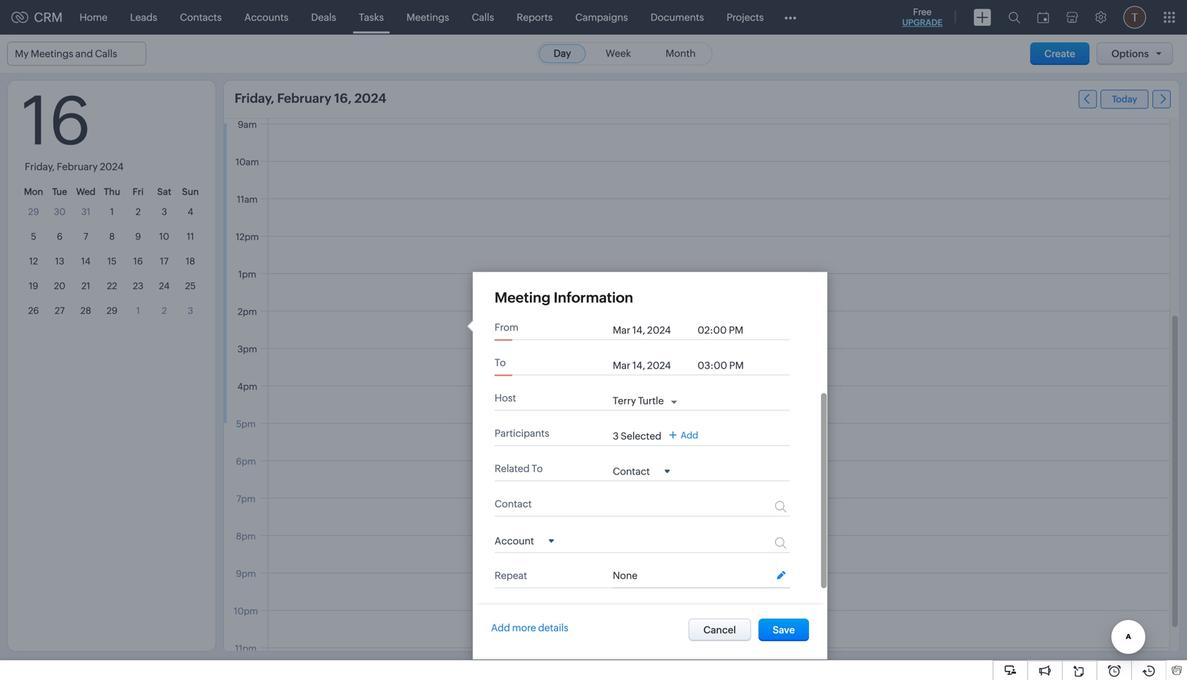 Task type: locate. For each thing, give the bounding box(es) containing it.
sun
[[182, 187, 199, 197]]

7pm
[[236, 494, 256, 505]]

2
[[136, 207, 141, 217], [162, 306, 167, 316]]

2 hh:mm a text field from the top
[[698, 360, 754, 371]]

16 up ,
[[22, 82, 91, 159]]

3 left selected
[[613, 431, 619, 442]]

february left 16, at top
[[277, 91, 331, 106]]

leads
[[130, 12, 157, 23]]

0 horizontal spatial 3
[[162, 207, 167, 217]]

0 vertical spatial 29
[[28, 207, 39, 217]]

16
[[22, 82, 91, 159], [133, 256, 143, 267]]

month
[[666, 48, 696, 59]]

17
[[160, 256, 169, 267]]

add for add more details
[[491, 623, 510, 634]]

turtle
[[638, 395, 664, 407]]

16 inside 16 friday , february 2024
[[22, 82, 91, 159]]

1 vertical spatial add
[[491, 623, 510, 634]]

1 down the thu
[[110, 207, 114, 217]]

0 vertical spatial mmm d, yyyy text field
[[613, 325, 691, 336]]

1 horizontal spatial meetings
[[407, 12, 449, 23]]

1 horizontal spatial 1
[[136, 306, 140, 316]]

0 vertical spatial calls
[[472, 12, 494, 23]]

home link
[[68, 0, 119, 34]]

leads link
[[119, 0, 169, 34]]

meetings
[[407, 12, 449, 23], [31, 48, 73, 59]]

0 horizontal spatial calls
[[95, 48, 117, 59]]

meetings left calls link
[[407, 12, 449, 23]]

0 horizontal spatial february
[[57, 161, 98, 172]]

3 selected
[[613, 431, 662, 442]]

0 vertical spatial 3
[[162, 207, 167, 217]]

1 horizontal spatial contact
[[613, 466, 650, 477]]

16 up 23
[[133, 256, 143, 267]]

terry
[[613, 395, 636, 407]]

calls
[[472, 12, 494, 23], [95, 48, 117, 59]]

my
[[15, 48, 29, 59]]

home
[[80, 12, 108, 23]]

1 vertical spatial calls
[[95, 48, 117, 59]]

0 horizontal spatial to
[[495, 357, 506, 369]]

calls link
[[461, 0, 505, 34]]

add more details
[[491, 623, 569, 634]]

24
[[159, 281, 170, 292]]

2024
[[355, 91, 386, 106], [100, 161, 124, 172]]

1 horizontal spatial 16
[[133, 256, 143, 267]]

0 horizontal spatial 2024
[[100, 161, 124, 172]]

0 horizontal spatial meetings
[[31, 48, 73, 59]]

0 vertical spatial hh:mm a text field
[[698, 325, 754, 336]]

mmm d, yyyy text field for to
[[613, 360, 691, 371]]

1 horizontal spatial 29
[[107, 306, 117, 316]]

29 down 22
[[107, 306, 117, 316]]

20
[[54, 281, 65, 292]]

0 vertical spatial contact
[[613, 466, 650, 477]]

0 vertical spatial 1
[[110, 207, 114, 217]]

mmm d, yyyy text field down information
[[613, 325, 691, 336]]

to right related
[[532, 463, 543, 475]]

1
[[110, 207, 114, 217], [136, 306, 140, 316]]

Account field
[[495, 532, 554, 549]]

contact down related
[[495, 499, 532, 510]]

0 vertical spatial 16
[[22, 82, 91, 159]]

related to
[[495, 463, 543, 475]]

from
[[495, 322, 519, 333]]

0 vertical spatial to
[[495, 357, 506, 369]]

0 horizontal spatial add
[[491, 623, 510, 634]]

0 vertical spatial add
[[681, 431, 698, 441]]

14
[[81, 256, 91, 267]]

search element
[[1000, 0, 1029, 35]]

documents
[[651, 12, 704, 23]]

create menu image
[[974, 9, 992, 26]]

1 vertical spatial february
[[57, 161, 98, 172]]

campaigns
[[575, 12, 628, 23]]

projects link
[[715, 0, 775, 34]]

0 vertical spatial meetings
[[407, 12, 449, 23]]

to
[[495, 357, 506, 369], [532, 463, 543, 475]]

meeting
[[495, 290, 551, 306]]

1 vertical spatial contact
[[495, 499, 532, 510]]

1 vertical spatial 1
[[136, 306, 140, 316]]

0 vertical spatial 2024
[[355, 91, 386, 106]]

meetings right my
[[31, 48, 73, 59]]

1 vertical spatial 2
[[162, 306, 167, 316]]

to up host
[[495, 357, 506, 369]]

Contact field
[[613, 465, 670, 477]]

2024 right 16, at top
[[355, 91, 386, 106]]

0 vertical spatial february
[[277, 91, 331, 106]]

information
[[554, 290, 633, 306]]

1 down 23
[[136, 306, 140, 316]]

29 down 'mon'
[[28, 207, 39, 217]]

mmm d, yyyy text field
[[613, 325, 691, 336], [613, 360, 691, 371]]

2 horizontal spatial 3
[[613, 431, 619, 442]]

1 vertical spatial 16
[[133, 256, 143, 267]]

create menu element
[[965, 0, 1000, 34]]

hh:mm a text field
[[698, 325, 754, 336], [698, 360, 754, 371]]

2 down fri
[[136, 207, 141, 217]]

1 horizontal spatial 2024
[[355, 91, 386, 106]]

None button
[[689, 619, 751, 642], [759, 619, 809, 642], [689, 619, 751, 642], [759, 619, 809, 642]]

0 horizontal spatial 16
[[22, 82, 91, 159]]

1 vertical spatial 29
[[107, 306, 117, 316]]

calls left reports
[[472, 12, 494, 23]]

tasks
[[359, 12, 384, 23]]

documents link
[[639, 0, 715, 34]]

week link
[[591, 44, 646, 63]]

8pm
[[236, 531, 256, 542]]

29
[[28, 207, 39, 217], [107, 306, 117, 316]]

3 down 25
[[188, 306, 193, 316]]

related
[[495, 463, 530, 475]]

add
[[681, 431, 698, 441], [491, 623, 510, 634]]

0 horizontal spatial 2
[[136, 207, 141, 217]]

1 hh:mm a text field from the top
[[698, 325, 754, 336]]

add left more
[[491, 623, 510, 634]]

mmm d, yyyy text field up turtle
[[613, 360, 691, 371]]

1 horizontal spatial 2
[[162, 306, 167, 316]]

profile image
[[1124, 6, 1146, 29]]

2 vertical spatial 3
[[613, 431, 619, 442]]

2 mmm d, yyyy text field from the top
[[613, 360, 691, 371]]

11pm
[[235, 644, 257, 654]]

16 for 16 friday , february 2024
[[22, 82, 91, 159]]

contact inside field
[[613, 466, 650, 477]]

hh:mm a text field for from
[[698, 325, 754, 336]]

meetings link
[[395, 0, 461, 34]]

contact
[[613, 466, 650, 477], [495, 499, 532, 510]]

add link
[[669, 431, 698, 441]]

1 vertical spatial 3
[[188, 306, 193, 316]]

mon
[[24, 187, 43, 197]]

february right ,
[[57, 161, 98, 172]]

10pm
[[234, 606, 258, 617]]

0 vertical spatial 2
[[136, 207, 141, 217]]

reports link
[[505, 0, 564, 34]]

1 mmm d, yyyy text field from the top
[[613, 325, 691, 336]]

2 down "24"
[[162, 306, 167, 316]]

month link
[[651, 44, 711, 63]]

add right selected
[[681, 431, 698, 441]]

,
[[52, 161, 55, 172]]

accounts
[[244, 12, 289, 23]]

18
[[186, 256, 195, 267]]

10
[[159, 231, 169, 242]]

1 vertical spatial hh:mm a text field
[[698, 360, 754, 371]]

projects
[[727, 12, 764, 23]]

friday,
[[235, 91, 274, 106]]

calls right and
[[95, 48, 117, 59]]

1 vertical spatial to
[[532, 463, 543, 475]]

1 vertical spatial mmm d, yyyy text field
[[613, 360, 691, 371]]

1 vertical spatial 2024
[[100, 161, 124, 172]]

participants
[[495, 428, 549, 439]]

1 horizontal spatial 3
[[188, 306, 193, 316]]

none
[[613, 570, 638, 582]]

2pm
[[238, 307, 257, 317]]

8
[[109, 231, 115, 242]]

3 down sat
[[162, 207, 167, 217]]

1 horizontal spatial add
[[681, 431, 698, 441]]

2024 up the thu
[[100, 161, 124, 172]]

february
[[277, 91, 331, 106], [57, 161, 98, 172]]

today
[[1112, 94, 1138, 105]]

2024 inside 16 friday , february 2024
[[100, 161, 124, 172]]

contact down "3 selected"
[[613, 466, 650, 477]]

options
[[1112, 48, 1149, 59]]



Task type: describe. For each thing, give the bounding box(es) containing it.
11
[[187, 231, 194, 242]]

meetings inside meetings link
[[407, 12, 449, 23]]

host
[[495, 393, 516, 404]]

1 horizontal spatial calls
[[472, 12, 494, 23]]

crm
[[34, 10, 63, 25]]

terry turtle
[[613, 395, 664, 407]]

6pm
[[236, 457, 256, 467]]

1 horizontal spatial february
[[277, 91, 331, 106]]

tasks link
[[348, 0, 395, 34]]

3pm
[[237, 344, 257, 355]]

10am
[[236, 157, 259, 167]]

contacts link
[[169, 0, 233, 34]]

repeat
[[495, 570, 527, 582]]

deals
[[311, 12, 336, 23]]

and
[[75, 48, 93, 59]]

11am
[[237, 194, 258, 205]]

tue
[[52, 187, 67, 197]]

16 for 16
[[133, 256, 143, 267]]

deals link
[[300, 0, 348, 34]]

9
[[135, 231, 141, 242]]

create
[[1045, 48, 1076, 59]]

25
[[185, 281, 196, 292]]

profile element
[[1115, 0, 1155, 34]]

31
[[81, 207, 90, 217]]

accounts link
[[233, 0, 300, 34]]

13
[[55, 256, 64, 267]]

day
[[554, 48, 571, 59]]

27
[[55, 306, 65, 316]]

add for add link at the right bottom
[[681, 431, 698, 441]]

sat
[[157, 187, 171, 197]]

26
[[28, 306, 39, 316]]

wed
[[76, 187, 96, 197]]

selected
[[621, 431, 662, 442]]

21
[[81, 281, 90, 292]]

16,
[[334, 91, 352, 106]]

9am
[[238, 119, 257, 130]]

16 friday , february 2024
[[22, 82, 124, 172]]

reports
[[517, 12, 553, 23]]

friday
[[25, 161, 52, 172]]

4
[[188, 207, 193, 217]]

hh:mm a text field for to
[[698, 360, 754, 371]]

add more details link
[[491, 623, 569, 634]]

free upgrade
[[902, 7, 943, 27]]

free
[[913, 7, 932, 17]]

search image
[[1009, 11, 1021, 23]]

0 horizontal spatial 1
[[110, 207, 114, 217]]

15
[[107, 256, 117, 267]]

february inside 16 friday , february 2024
[[57, 161, 98, 172]]

account
[[495, 536, 534, 547]]

fri
[[133, 187, 144, 197]]

1pm
[[238, 269, 256, 280]]

upgrade
[[902, 18, 943, 27]]

1 horizontal spatial to
[[532, 463, 543, 475]]

crm link
[[11, 10, 63, 25]]

details
[[538, 623, 569, 634]]

7
[[83, 231, 88, 242]]

0 horizontal spatial 29
[[28, 207, 39, 217]]

1 vertical spatial meetings
[[31, 48, 73, 59]]

more
[[512, 623, 536, 634]]

9pm
[[236, 569, 256, 580]]

12
[[29, 256, 38, 267]]

contacts
[[180, 12, 222, 23]]

4pm
[[237, 382, 257, 392]]

30
[[54, 207, 66, 217]]

logo image
[[11, 12, 28, 23]]

mmm d, yyyy text field for from
[[613, 325, 691, 336]]

thu
[[104, 187, 120, 197]]

5
[[31, 231, 36, 242]]

22
[[107, 281, 117, 292]]

day link
[[539, 44, 586, 63]]

6
[[57, 231, 63, 242]]

12pm
[[236, 232, 259, 242]]

5pm
[[236, 419, 256, 430]]

meeting information
[[495, 290, 633, 306]]

0 horizontal spatial contact
[[495, 499, 532, 510]]

today link
[[1101, 90, 1149, 109]]

week
[[606, 48, 631, 59]]

my meetings and calls
[[15, 48, 117, 59]]

friday, february 16, 2024
[[235, 91, 386, 106]]



Task type: vqa. For each thing, say whether or not it's contained in the screenshot.
ninth 5555 from the bottom of the row group containing Kris Marrier (Sample)
no



